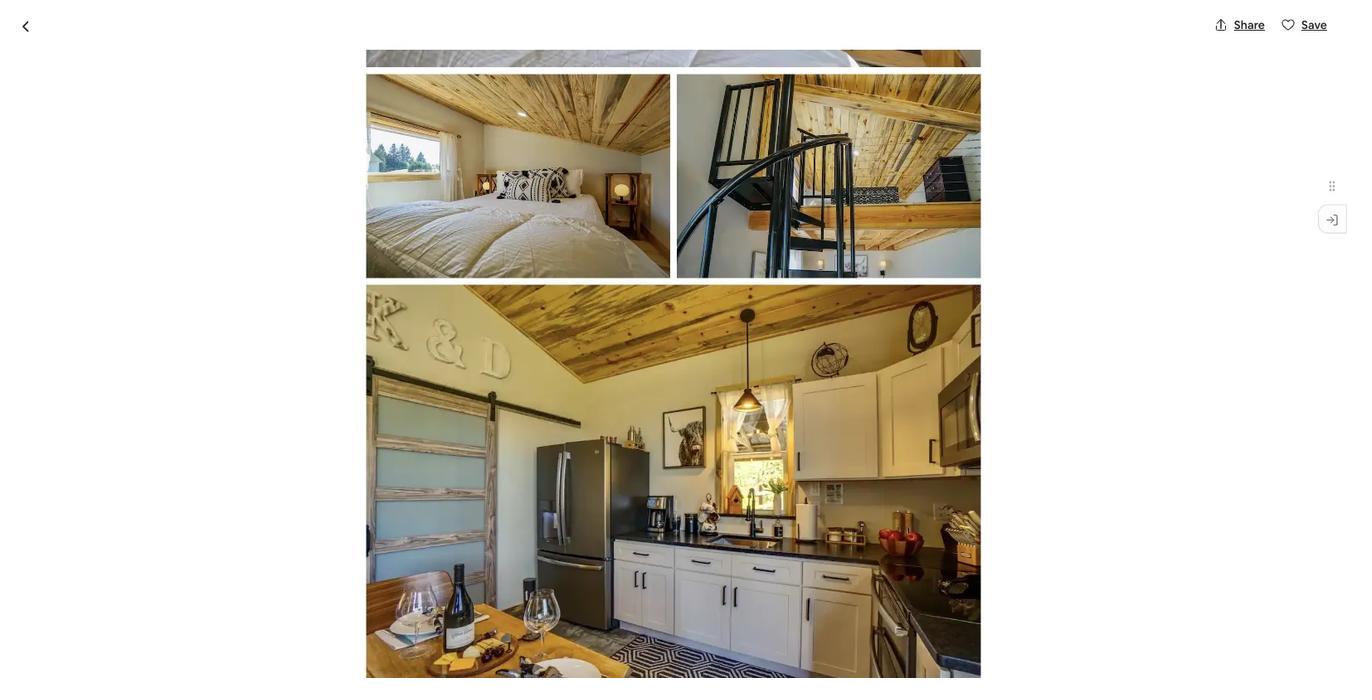 Task type: describe. For each thing, give the bounding box(es) containing it.
tub
[[665, 85, 703, 112]]

dedicated
[[262, 632, 328, 649]]

share
[[1234, 17, 1265, 32]]

states
[[513, 120, 548, 135]]

wow hidden meadows retreat - private hot tub yacolt, washington, united states
[[209, 85, 703, 135]]

entire guesthouse hosted by kim 2 beds · 1 bath
[[209, 537, 491, 583]]

area
[[323, 653, 347, 668]]

yacolt,
[[363, 120, 400, 135]]

wow
[[209, 85, 269, 112]]

meadows
[[352, 85, 449, 112]]

hot
[[622, 85, 660, 112]]

beds
[[362, 566, 393, 583]]

$250
[[849, 559, 892, 583]]

a
[[262, 653, 270, 668]]

well-
[[429, 653, 454, 668]]

private
[[547, 85, 618, 112]]

hidden
[[274, 85, 347, 112]]

wow hidden meadows retreat - private hot tub image 1 image
[[209, 158, 674, 512]]

retreat
[[454, 85, 530, 112]]

your
[[600, 26, 625, 41]]

hosted
[[368, 537, 429, 561]]

common
[[273, 653, 321, 668]]

search
[[627, 26, 663, 41]]

1
[[402, 566, 407, 583]]

bath
[[410, 566, 438, 583]]



Task type: locate. For each thing, give the bounding box(es) containing it.
save button
[[1275, 11, 1334, 39]]

listing image 10 image
[[366, 0, 981, 68], [366, 0, 981, 68]]

night
[[896, 564, 927, 581]]

that's
[[396, 653, 426, 668]]

listing image 12 image
[[677, 74, 981, 278], [677, 74, 981, 278]]

yacolt, washington, united states button
[[363, 118, 548, 138]]

12/1/2023
[[859, 623, 912, 638]]

start your search button
[[549, 13, 798, 53]]

2
[[352, 566, 359, 583]]

wow hidden meadows retreat - private hot tub image 4 image
[[913, 158, 1138, 335]]

·
[[396, 566, 399, 583]]

-
[[534, 85, 542, 112]]

listing image 11 image
[[366, 74, 670, 278], [366, 74, 670, 278]]

Start your search search field
[[549, 13, 798, 53]]

suited
[[454, 653, 487, 668]]

dialog containing share
[[0, 0, 1347, 679]]

united
[[474, 120, 511, 135]]

kim is a superhost. learn more about kim. image
[[705, 538, 751, 585], [705, 538, 751, 585]]

by kim
[[433, 537, 491, 561]]

$250 night
[[849, 559, 927, 583]]

working.
[[508, 653, 553, 668]]

save
[[1302, 17, 1327, 32]]

workspace
[[331, 632, 399, 649]]

entire
[[209, 537, 259, 561]]

wow hidden meadows retreat - private hot tub image 5 image
[[913, 341, 1138, 512]]

for
[[490, 653, 505, 668]]

wow hidden meadows retreat - private hot tub image 3 image
[[680, 341, 906, 512]]

dialog
[[0, 0, 1347, 679]]

share button
[[1208, 11, 1272, 39]]

guesthouse
[[263, 537, 365, 561]]

with
[[349, 653, 372, 668]]

12/1/2023 button
[[849, 602, 1117, 648]]

start your search
[[570, 26, 663, 41]]

start
[[570, 26, 597, 41]]

listing image 13 image
[[366, 285, 981, 679], [366, 285, 981, 679]]

wifi
[[375, 653, 394, 668]]

dedicated workspace a common area with wifi that's well-suited for working.
[[262, 632, 553, 668]]

washington,
[[403, 120, 471, 135]]

large hot tub for the enjoyment of our guests during your stay. image
[[680, 158, 906, 335]]



Task type: vqa. For each thing, say whether or not it's contained in the screenshot.
Map region
no



